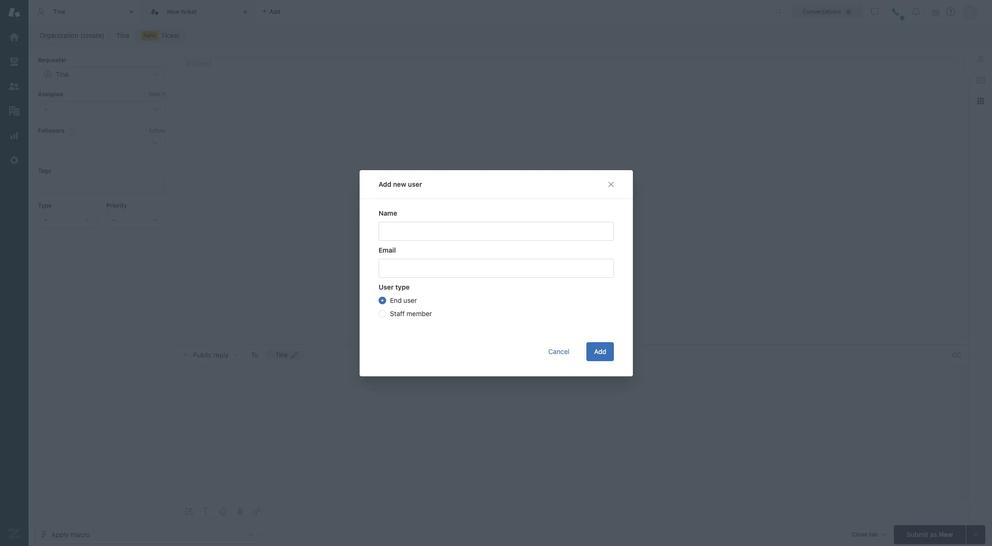 Task type: vqa. For each thing, say whether or not it's contained in the screenshot.
#1
no



Task type: describe. For each thing, give the bounding box(es) containing it.
take
[[149, 91, 160, 98]]

new ticket
[[167, 8, 197, 15]]

Subject field
[[184, 57, 960, 69]]

end user
[[390, 296, 417, 304]]

1 vertical spatial user
[[403, 296, 417, 304]]

tags
[[38, 168, 51, 175]]

name
[[378, 209, 397, 217]]

user
[[378, 283, 394, 291]]

organization
[[39, 31, 78, 39]]

cc
[[952, 351, 962, 359]]

conversations button
[[793, 4, 863, 19]]

reporting image
[[8, 130, 20, 142]]

new
[[393, 180, 406, 188]]

draft mode image
[[185, 508, 193, 516]]

add link (cmd k) image
[[253, 508, 261, 516]]

staff member
[[390, 310, 432, 318]]

admin image
[[8, 154, 20, 167]]

type
[[395, 283, 410, 291]]

edit user image
[[291, 352, 298, 359]]

priority
[[106, 202, 127, 209]]

end
[[390, 296, 402, 304]]

new for new
[[144, 32, 156, 39]]

0 vertical spatial user
[[408, 180, 422, 188]]

2 vertical spatial tina
[[276, 352, 288, 359]]

zendesk support image
[[8, 6, 20, 19]]

close image for tina
[[127, 7, 136, 17]]

cancel
[[548, 348, 569, 356]]

close image for new ticket
[[241, 7, 250, 17]]

insert emojis image
[[219, 508, 227, 516]]

views image
[[8, 56, 20, 68]]

- button for priority
[[106, 213, 165, 228]]

cc button
[[952, 351, 962, 360]]

tabs tab list
[[28, 0, 765, 24]]

close modal image
[[607, 181, 615, 188]]

submit
[[907, 531, 929, 539]]

get help image
[[947, 8, 955, 16]]

customers image
[[8, 80, 20, 93]]

organization (create)
[[39, 31, 104, 39]]

conversations
[[803, 8, 841, 15]]

add for add new user
[[378, 180, 391, 188]]

(create)
[[80, 31, 104, 39]]



Task type: locate. For each thing, give the bounding box(es) containing it.
new left ticket
[[167, 8, 179, 15]]

user type
[[378, 283, 410, 291]]

staff
[[390, 310, 405, 318]]

add
[[378, 180, 391, 188], [594, 348, 606, 356]]

format text image
[[202, 508, 210, 516]]

1 horizontal spatial -
[[112, 216, 116, 224]]

to
[[251, 351, 258, 359]]

organization (create) button
[[33, 29, 111, 42]]

zendesk products image
[[932, 9, 939, 16]]

submit as new
[[907, 531, 953, 539]]

2 horizontal spatial tina
[[276, 352, 288, 359]]

2 - button from the left
[[106, 213, 165, 228]]

1 horizontal spatial - button
[[106, 213, 165, 228]]

- for type
[[44, 216, 47, 224]]

user up staff member
[[403, 296, 417, 304]]

email
[[378, 246, 396, 254]]

1 vertical spatial add
[[594, 348, 606, 356]]

user
[[408, 180, 422, 188], [403, 296, 417, 304]]

follow
[[149, 127, 165, 134]]

add new user dialog
[[359, 170, 633, 377]]

tina tab
[[28, 0, 142, 24]]

0 horizontal spatial close image
[[127, 7, 136, 17]]

2 - from the left
[[112, 216, 116, 224]]

1 vertical spatial tina
[[116, 31, 129, 39]]

organizations image
[[8, 105, 20, 117]]

close image inside tina tab
[[127, 7, 136, 17]]

zendesk image
[[8, 528, 20, 541]]

-
[[44, 216, 47, 224], [112, 216, 116, 224]]

Public reply composer text field
[[179, 365, 958, 385]]

take it button
[[149, 90, 165, 100]]

1 horizontal spatial tina
[[116, 31, 129, 39]]

tina inside tina link
[[116, 31, 129, 39]]

tina
[[53, 8, 65, 15], [116, 31, 129, 39], [276, 352, 288, 359]]

it
[[162, 91, 165, 98]]

- button
[[38, 213, 97, 228], [106, 213, 165, 228]]

1 horizontal spatial add
[[594, 348, 606, 356]]

- down type
[[44, 216, 47, 224]]

1 - from the left
[[44, 216, 47, 224]]

new ticket tab
[[142, 0, 256, 24]]

0 horizontal spatial add
[[378, 180, 391, 188]]

tina right the tina@gmail.com image
[[276, 352, 288, 359]]

close image
[[127, 7, 136, 17], [241, 7, 250, 17]]

add for add
[[594, 348, 606, 356]]

new inside tab
[[167, 8, 179, 15]]

assignee
[[38, 91, 64, 98]]

ticket
[[181, 8, 197, 15]]

add new user
[[378, 180, 422, 188]]

0 horizontal spatial new
[[144, 32, 156, 39]]

1 vertical spatial new
[[144, 32, 156, 39]]

Name field
[[378, 222, 614, 241]]

- down the priority
[[112, 216, 116, 224]]

tina inside tina tab
[[53, 8, 65, 15]]

close image inside new ticket tab
[[241, 7, 250, 17]]

tina right (create)
[[116, 31, 129, 39]]

new
[[167, 8, 179, 15], [144, 32, 156, 39], [939, 531, 953, 539]]

as
[[930, 531, 937, 539]]

member
[[406, 310, 432, 318]]

add left new
[[378, 180, 391, 188]]

1 - button from the left
[[38, 213, 97, 228]]

knowledge image
[[977, 76, 985, 84]]

tina@gmail.com image
[[266, 352, 274, 359]]

customer context image
[[977, 56, 985, 63]]

new for new ticket
[[167, 8, 179, 15]]

2 vertical spatial new
[[939, 531, 953, 539]]

add inside button
[[594, 348, 606, 356]]

cancel button
[[541, 342, 577, 361]]

2 horizontal spatial new
[[939, 531, 953, 539]]

0 horizontal spatial - button
[[38, 213, 97, 228]]

tina up organization
[[53, 8, 65, 15]]

tina link
[[110, 29, 136, 42]]

user right new
[[408, 180, 422, 188]]

type
[[38, 202, 52, 209]]

0 horizontal spatial -
[[44, 216, 47, 224]]

new inside secondary element
[[144, 32, 156, 39]]

take it
[[149, 91, 165, 98]]

- button down type
[[38, 213, 97, 228]]

apps image
[[977, 97, 985, 105]]

follow button
[[149, 127, 165, 135]]

add attachment image
[[236, 508, 244, 516]]

0 vertical spatial tina
[[53, 8, 65, 15]]

- button down the priority
[[106, 213, 165, 228]]

secondary element
[[28, 26, 992, 45]]

0 vertical spatial add
[[378, 180, 391, 188]]

0 horizontal spatial tina
[[53, 8, 65, 15]]

new right as on the right bottom of the page
[[939, 531, 953, 539]]

add up public reply composer text box in the bottom of the page
[[594, 348, 606, 356]]

- button for type
[[38, 213, 97, 228]]

main element
[[0, 0, 28, 547]]

get started image
[[8, 31, 20, 43]]

2 close image from the left
[[241, 7, 250, 17]]

Email field
[[378, 259, 614, 278]]

new right tina link
[[144, 32, 156, 39]]

new link
[[135, 29, 186, 42]]

1 horizontal spatial new
[[167, 8, 179, 15]]

1 horizontal spatial close image
[[241, 7, 250, 17]]

add button
[[586, 342, 614, 361]]

- for priority
[[112, 216, 116, 224]]

1 close image from the left
[[127, 7, 136, 17]]

0 vertical spatial new
[[167, 8, 179, 15]]



